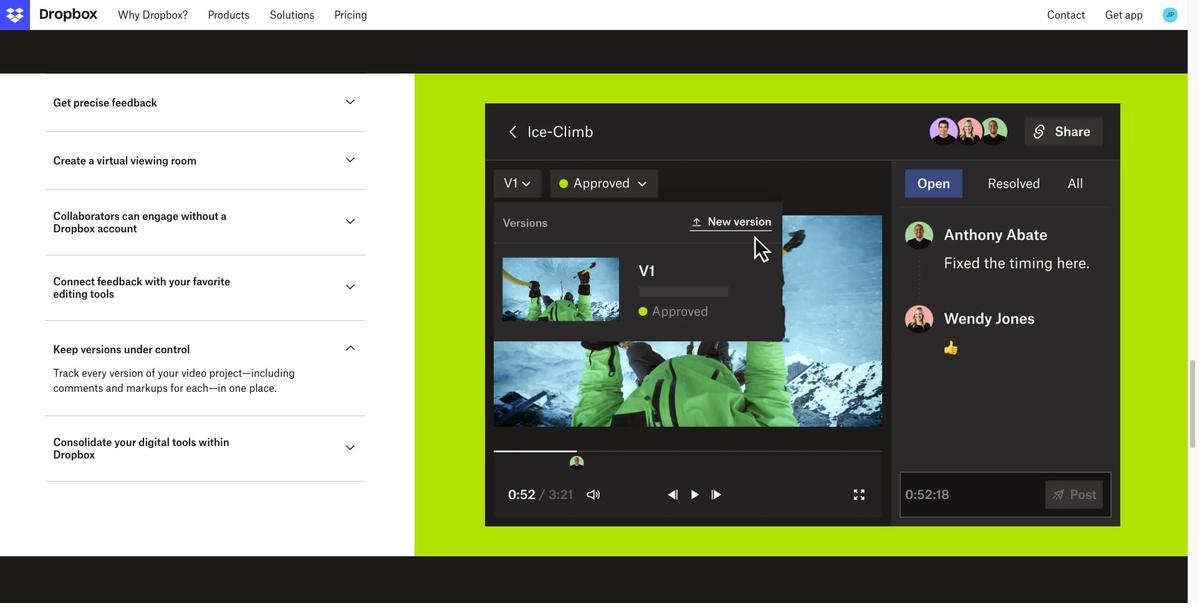 Task type: vqa. For each thing, say whether or not it's contained in the screenshot.
the topmost Dropbox
yes



Task type: describe. For each thing, give the bounding box(es) containing it.
why dropbox?
[[118, 9, 188, 21]]

solutions button
[[260, 0, 324, 30]]

pricing
[[334, 9, 367, 21]]

editing
[[53, 288, 88, 301]]

viewing
[[130, 155, 169, 167]]

can
[[122, 210, 140, 223]]

feedback inside connect feedback with your favorite editing tools
[[97, 276, 142, 288]]

keep versions under control
[[53, 344, 190, 356]]

a inside 'collaborators can engage without a dropbox account'
[[221, 210, 227, 223]]

create
[[53, 155, 86, 167]]

within
[[199, 437, 229, 449]]

dropbox?
[[143, 9, 188, 21]]

0 vertical spatial a
[[89, 155, 94, 167]]

app
[[1126, 9, 1143, 21]]

for
[[170, 383, 184, 395]]

under
[[124, 344, 153, 356]]

your inside track every version of your video project—including comments and markups for each—in one place.
[[158, 368, 179, 380]]

collaborators can engage without a dropbox account
[[53, 210, 227, 235]]

contact
[[1048, 9, 1085, 21]]

why
[[118, 9, 140, 21]]

precise
[[73, 97, 109, 109]]

tools inside "consolidate your digital tools within dropbox"
[[172, 437, 196, 449]]

dropbox for consolidate
[[53, 449, 95, 462]]

control
[[155, 344, 190, 356]]

get for get app
[[1105, 9, 1123, 21]]

jp
[[1167, 11, 1175, 19]]

one
[[229, 383, 246, 395]]

your inside connect feedback with your favorite editing tools
[[169, 276, 191, 288]]

products button
[[198, 0, 260, 30]]

consolidate
[[53, 437, 112, 449]]

products
[[208, 9, 250, 21]]

get app
[[1105, 9, 1143, 21]]

get for get precise feedback
[[53, 97, 71, 109]]

get precise feedback
[[53, 97, 157, 109]]

why dropbox? button
[[108, 0, 198, 30]]

tools inside connect feedback with your favorite editing tools
[[90, 288, 114, 301]]

room
[[171, 155, 197, 167]]

markups
[[126, 383, 168, 395]]

virtual
[[97, 155, 128, 167]]

collaborators
[[53, 210, 120, 223]]

create a virtual viewing room
[[53, 155, 197, 167]]



Task type: locate. For each thing, give the bounding box(es) containing it.
jp button
[[1161, 5, 1181, 25]]

keep
[[53, 344, 78, 356]]

of
[[146, 368, 155, 380]]

1 vertical spatial tools
[[172, 437, 196, 449]]

account
[[97, 223, 137, 235]]

tools left within
[[172, 437, 196, 449]]

connect
[[53, 276, 95, 288]]

0 vertical spatial feedback
[[112, 97, 157, 109]]

dropbox inside 'collaborators can engage without a dropbox account'
[[53, 223, 95, 235]]

comments
[[53, 383, 103, 395]]

0 horizontal spatial tools
[[90, 288, 114, 301]]

without
[[181, 210, 219, 223]]

feedback right precise
[[112, 97, 157, 109]]

feedback
[[112, 97, 157, 109], [97, 276, 142, 288]]

dropbox inside "consolidate your digital tools within dropbox"
[[53, 449, 95, 462]]

versions
[[81, 344, 121, 356]]

1 horizontal spatial tools
[[172, 437, 196, 449]]

track every version of your video project—including comments and markups for each—in one place.
[[53, 368, 295, 395]]

tools right editing
[[90, 288, 114, 301]]

each—in
[[186, 383, 226, 395]]

dropbox
[[53, 223, 95, 235], [53, 449, 95, 462]]

your inside "consolidate your digital tools within dropbox"
[[114, 437, 136, 449]]

get inside popup button
[[1105, 9, 1123, 21]]

get app button
[[1095, 0, 1153, 30]]

connect feedback with your favorite editing tools
[[53, 276, 230, 301]]

1 horizontal spatial get
[[1105, 9, 1123, 21]]

get
[[1105, 9, 1123, 21], [53, 97, 71, 109]]

track
[[53, 368, 79, 380]]

1 vertical spatial get
[[53, 97, 71, 109]]

your left digital
[[114, 437, 136, 449]]

project—including
[[209, 368, 295, 380]]

version
[[109, 368, 143, 380]]

video
[[181, 368, 207, 380]]

tools
[[90, 288, 114, 301], [172, 437, 196, 449]]

pricing link
[[324, 0, 377, 30]]

your right with
[[169, 276, 191, 288]]

1 vertical spatial feedback
[[97, 276, 142, 288]]

0 vertical spatial dropbox
[[53, 223, 95, 235]]

get left precise
[[53, 97, 71, 109]]

your
[[169, 276, 191, 288], [158, 368, 179, 380], [114, 437, 136, 449]]

a right without
[[221, 210, 227, 223]]

favorite
[[193, 276, 230, 288]]

2 dropbox from the top
[[53, 449, 95, 462]]

and
[[106, 383, 124, 395]]

place.
[[249, 383, 277, 395]]

2 vertical spatial your
[[114, 437, 136, 449]]

your up for
[[158, 368, 179, 380]]

a left virtual
[[89, 155, 94, 167]]

0 vertical spatial get
[[1105, 9, 1123, 21]]

0 vertical spatial tools
[[90, 288, 114, 301]]

product ui shows how to use file versions image
[[444, 104, 1161, 527]]

contact button
[[1038, 0, 1095, 30]]

consolidate your digital tools within dropbox
[[53, 437, 229, 462]]

every
[[82, 368, 107, 380]]

a
[[89, 155, 94, 167], [221, 210, 227, 223]]

0 vertical spatial your
[[169, 276, 191, 288]]

0 horizontal spatial get
[[53, 97, 71, 109]]

digital
[[139, 437, 170, 449]]

1 vertical spatial dropbox
[[53, 449, 95, 462]]

1 dropbox from the top
[[53, 223, 95, 235]]

1 horizontal spatial a
[[221, 210, 227, 223]]

with
[[145, 276, 166, 288]]

solutions
[[270, 9, 314, 21]]

engage
[[142, 210, 179, 223]]

1 vertical spatial a
[[221, 210, 227, 223]]

1 vertical spatial your
[[158, 368, 179, 380]]

feedback left with
[[97, 276, 142, 288]]

get left app
[[1105, 9, 1123, 21]]

0 horizontal spatial a
[[89, 155, 94, 167]]

dropbox for collaborators
[[53, 223, 95, 235]]



